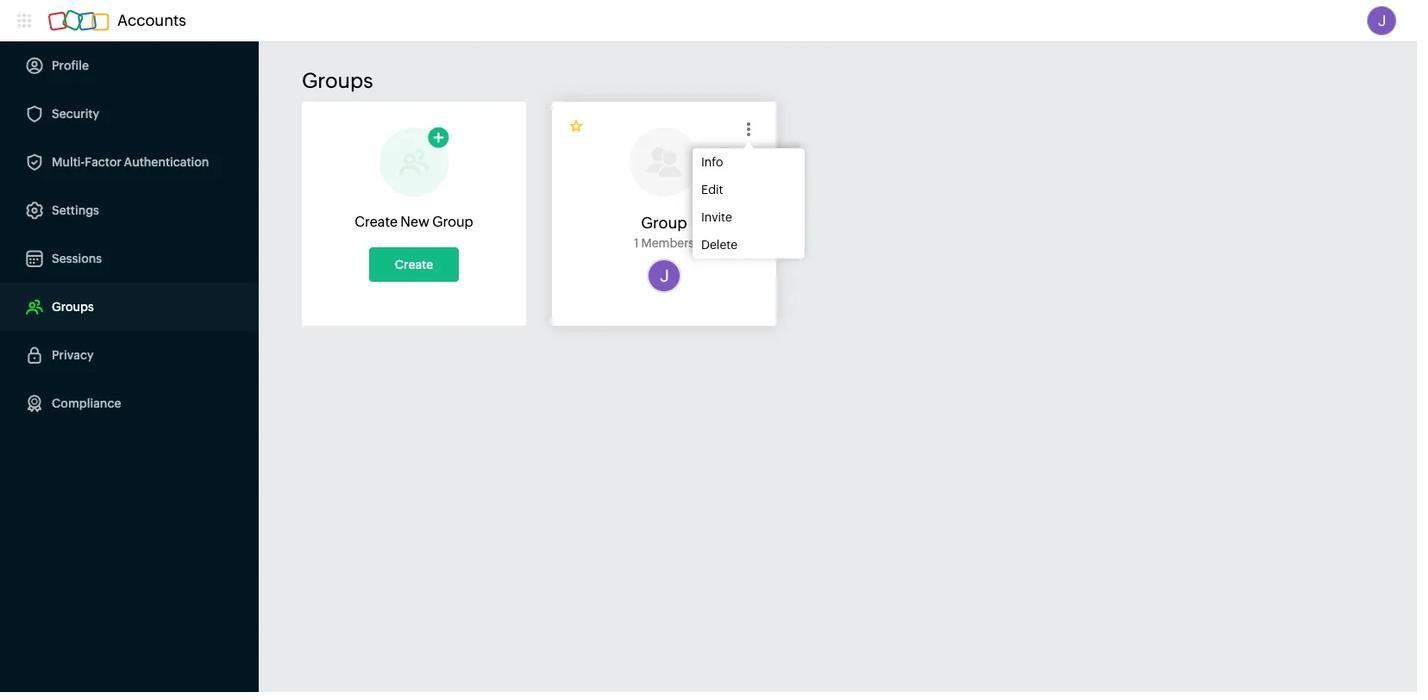 Task type: describe. For each thing, give the bounding box(es) containing it.
sessions
[[52, 252, 102, 266]]

new
[[401, 214, 430, 230]]

settings
[[52, 204, 99, 217]]

authentication
[[124, 155, 209, 169]]

delete
[[701, 238, 738, 252]]

1 vertical spatial groups
[[52, 300, 94, 314]]

makeprimary image
[[569, 119, 585, 135]]

factor
[[85, 155, 122, 169]]

create new group
[[355, 214, 473, 230]]

group 1 members
[[634, 214, 694, 250]]

multi-factor authentication
[[52, 155, 209, 169]]

1 horizontal spatial groups
[[302, 69, 373, 92]]

create for create
[[395, 258, 433, 272]]



Task type: vqa. For each thing, say whether or not it's contained in the screenshot.
less
no



Task type: locate. For each thing, give the bounding box(es) containing it.
create for create new group
[[355, 214, 398, 230]]

group inside group 1 members
[[641, 214, 687, 232]]

invite
[[701, 210, 732, 224]]

members
[[641, 236, 694, 250]]

create left new
[[355, 214, 398, 230]]

edit
[[701, 183, 723, 197]]

accounts
[[117, 11, 186, 29]]

0 horizontal spatial groups
[[52, 300, 94, 314]]

0 horizontal spatial group
[[432, 214, 473, 230]]

compliance
[[52, 397, 121, 411]]

create button
[[369, 248, 459, 282]]

group
[[432, 214, 473, 230], [641, 214, 687, 232]]

profile
[[52, 59, 89, 72]]

0 vertical spatial groups
[[302, 69, 373, 92]]

0 vertical spatial create
[[355, 214, 398, 230]]

multi-
[[52, 155, 85, 169]]

1 horizontal spatial group
[[641, 214, 687, 232]]

1 vertical spatial create
[[395, 258, 433, 272]]

security
[[52, 107, 99, 121]]

create down create new group
[[395, 258, 433, 272]]

create
[[355, 214, 398, 230], [395, 258, 433, 272]]

group right new
[[432, 214, 473, 230]]

info
[[701, 155, 723, 169]]

1
[[634, 236, 639, 250]]

group up "members"
[[641, 214, 687, 232]]

2 group from the left
[[641, 214, 687, 232]]

privacy
[[52, 348, 94, 362]]

1 group from the left
[[432, 214, 473, 230]]

create inside 'button'
[[395, 258, 433, 272]]

groups
[[302, 69, 373, 92], [52, 300, 94, 314]]



